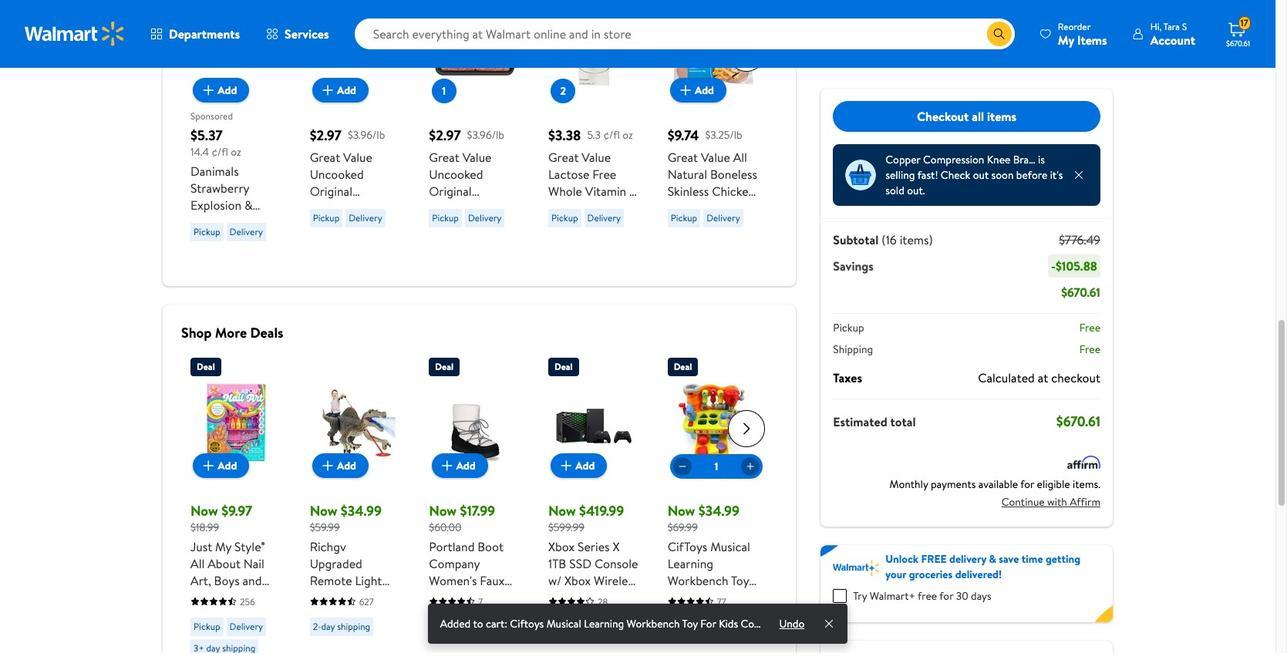 Task type: vqa. For each thing, say whether or not it's contained in the screenshot.
"Count"
yes



Task type: describe. For each thing, give the bounding box(es) containing it.
shipping for now $17.99 $60.00 portland boot company women's faux shearling winter boots
[[457, 620, 490, 633]]

-$105.88
[[1051, 258, 1098, 275]]

all inside now $9.97 $18.99 just my style® all about nail art, boys and girls, child, ages 6
[[191, 555, 205, 572]]

pickup for links
[[432, 212, 459, 225]]

add for add to cart image within $9.74 group
[[695, 83, 714, 98]]

learning for $34.99
[[668, 555, 714, 572]]

delivery
[[950, 552, 987, 567]]

$60.00
[[429, 520, 462, 536]]

upgraded
[[310, 555, 362, 572]]

hi,
[[1151, 20, 1162, 33]]

delivery for links
[[468, 212, 502, 225]]

musical for $34.99
[[711, 538, 750, 555]]

77
[[717, 595, 726, 608]]

& inside unlock free delivery & save time getting your groceries delivered!
[[989, 552, 997, 567]]

increase quantity ciftoys musical learning workbench toy for kids construction work bench building tools with sound effects & lights, current quantity 1 image
[[744, 461, 757, 473]]

console
[[595, 555, 638, 572]]

$69.99
[[668, 520, 698, 536]]

delivery for patties
[[349, 212, 382, 225]]

free inside $3.38 5.3 ¢/fl oz great value lactose free whole vitamin d milk, half gallon, 64 fl oz
[[593, 166, 617, 183]]

now $419.99 $599.99 xbox series x 1tb ssd console w/ xbox wireless controller carbon black extra xbox wi
[[548, 502, 638, 653]]

¢/fl inside $3.38 5.3 ¢/fl oz great value lactose free whole vitamin d milk, half gallon, 64 fl oz
[[604, 127, 620, 143]]

added to cart: ciftoys musical learning workbench toy for kids co...
[[440, 616, 761, 632]]

$2.97 for great value uncooked original breakfast pork sausage links 12 oz package
[[429, 126, 461, 145]]

Search search field
[[355, 19, 1015, 49]]

deal for now $34.99
[[674, 360, 692, 374]]

256
[[240, 595, 255, 608]]

my inside reorder my items
[[1058, 31, 1075, 48]]

monthly
[[890, 477, 928, 492]]

value inside $3.38 5.3 ¢/fl oz great value lactose free whole vitamin d milk, half gallon, 64 fl oz
[[582, 149, 611, 166]]

ciftoys
[[510, 616, 544, 632]]

package for patties
[[338, 234, 382, 251]]

shipping for now $419.99 $599.99 xbox series x 1tb ssd console w/ xbox wireless controller carbon black extra xbox wi
[[576, 620, 609, 633]]

all inside $9.74 $3.25/lb great value all natural boneless skinless chicken breasts, 3 lb (frozen)
[[733, 149, 747, 166]]

2-day shipping for now $17.99 $60.00 portland boot company women's faux shearling winter boots
[[432, 620, 490, 633]]

add button inside $9.74 group
[[670, 78, 727, 103]]

12 inside "sponsored $5.37 14.4 ¢/fl oz danimals strawberry explosion & mixed berry variety pack smoothies, 3.1 fl. oz. bottles, 12 count"
[[255, 264, 266, 281]]

great inside $3.38 5.3 ¢/fl oz great value lactose free whole vitamin d milk, half gallon, 64 fl oz
[[548, 149, 579, 166]]

add to cart image for add button inside now $419.99 "group"
[[557, 457, 576, 475]]

0 vertical spatial xbox
[[548, 538, 575, 555]]

about
[[208, 555, 241, 572]]

add button inside $5.37 group
[[193, 78, 249, 103]]

taxes
[[833, 370, 862, 386]]

delivered!
[[956, 567, 1002, 582]]

items
[[1078, 31, 1108, 48]]

women's
[[429, 572, 477, 589]]

2- for now $34.99 $69.99 ciftoys musical learning workbench toy for kids construction work bench building
[[671, 620, 679, 633]]

add to cart image for sponsored
[[199, 81, 218, 100]]

my inside now $9.97 $18.99 just my style® all about nail art, boys and girls, child, ages 6
[[215, 538, 232, 555]]

oz inside $2.97 $3.96/lb great value uncooked original breakfast pork sausage links 12 oz package
[[429, 234, 441, 251]]

$3.38 5.3 ¢/fl oz great value lactose free whole vitamin d milk, half gallon, 64 fl oz
[[548, 126, 640, 234]]

available
[[979, 477, 1018, 492]]

$3.96/lb for great value uncooked original breakfast pork sausage links 12 oz package
[[467, 127, 504, 143]]

copper
[[886, 152, 921, 167]]

2- for now $419.99 $599.99 xbox series x 1tb ssd console w/ xbox wireless controller carbon black extra xbox wi
[[552, 620, 560, 633]]

reorder my items
[[1058, 20, 1108, 48]]

2 button
[[551, 79, 576, 104]]

knee
[[987, 152, 1011, 167]]

for
[[701, 616, 716, 632]]

for for free
[[940, 589, 954, 604]]

mixed
[[191, 213, 223, 230]]

days
[[971, 589, 992, 604]]

1 $2.97 group from the left
[[310, 0, 401, 251]]

kids for to
[[719, 616, 738, 632]]

shearling
[[429, 589, 479, 606]]

package for links
[[444, 234, 488, 251]]

checkout all items
[[917, 108, 1017, 125]]

gallon,
[[602, 200, 640, 217]]

milk,
[[548, 200, 574, 217]]

more
[[215, 323, 247, 343]]

construction
[[668, 606, 738, 623]]

calculated at checkout
[[978, 370, 1101, 386]]

unlock free delivery & save time getting your groceries delivered!
[[886, 552, 1081, 582]]

boys
[[214, 572, 240, 589]]

sold
[[886, 183, 905, 198]]

out
[[973, 167, 989, 183]]

strawberry
[[191, 180, 249, 196]]

6
[[191, 606, 197, 623]]

now $9.97 group
[[191, 352, 282, 653]]

explosion
[[191, 196, 242, 213]]

nail
[[244, 555, 264, 572]]

next slide for horizontalscrollerrecommendations list image
[[728, 35, 765, 72]]

it's
[[1050, 167, 1063, 183]]

next slide for horizontalscrollerrecommendations list image
[[728, 411, 765, 448]]

uncooked for great value uncooked original breakfast pork sausage links 12 oz package
[[429, 166, 483, 183]]

try walmart+ free for 30 days
[[853, 589, 992, 604]]

add for add to cart image inside now $9.97 group
[[218, 458, 237, 474]]

add for add to cart image within the now $419.99 "group"
[[576, 458, 595, 474]]

delivery for breasts,
[[707, 212, 740, 225]]

close nudge image
[[1073, 169, 1085, 181]]

2 $2.97 group from the left
[[429, 0, 521, 251]]

whole
[[548, 183, 582, 200]]

pickup inside now $9.97 group
[[194, 620, 220, 633]]

2- for now $34.99 $59.99 richgv upgraded remote light control dinosaur， remote control dinosaur.
[[313, 620, 321, 633]]

$34.99 for now $34.99 $69.99 ciftoys musical learning workbench toy for kids construction work bench building
[[699, 502, 740, 521]]

controller
[[548, 589, 604, 606]]

soon
[[992, 167, 1014, 183]]

0 horizontal spatial control
[[310, 589, 351, 606]]

now $419.99 group
[[548, 352, 640, 653]]

continue with affirm link
[[1002, 490, 1101, 515]]

toy for $34.99
[[731, 572, 749, 589]]

at
[[1038, 370, 1049, 386]]

services
[[285, 25, 329, 42]]

Try Walmart+ free for 30 days checkbox
[[833, 589, 847, 603]]

1 vertical spatial $670.61
[[1062, 284, 1101, 301]]

variety
[[191, 230, 228, 247]]

calculated
[[978, 370, 1035, 386]]

deals
[[250, 323, 283, 343]]

undo button
[[773, 604, 811, 644]]

oz right fl
[[576, 217, 588, 234]]

fl.
[[268, 247, 280, 264]]

departments
[[169, 25, 240, 42]]

before
[[1017, 167, 1048, 183]]

sausage for links
[[429, 217, 472, 234]]

add for add to cart icon in $5.37 group
[[218, 83, 237, 98]]

now $9.97 $18.99 just my style® all about nail art, boys and girls, child, ages 6
[[191, 502, 281, 623]]

pickup for patties
[[313, 212, 340, 225]]

subtotal
[[833, 231, 879, 248]]

1 vertical spatial 1
[[715, 459, 719, 475]]

breakfast for patties
[[310, 200, 360, 217]]

carbon
[[548, 606, 588, 623]]

patties
[[356, 217, 392, 234]]

estimated
[[833, 413, 888, 430]]

breakfast for links
[[429, 200, 480, 217]]

time
[[1022, 552, 1043, 567]]

oz.
[[191, 264, 208, 281]]

value for great value uncooked original breakfast pork sausage patties 12 oz package
[[343, 149, 372, 166]]

to
[[473, 616, 483, 632]]

$34.99 for now $34.99 $59.99 richgv upgraded remote light control dinosaur， remote control dinosaur.
[[341, 502, 382, 521]]

$3.38 group
[[548, 0, 640, 234]]

sponsored
[[191, 109, 233, 122]]

departments button
[[137, 15, 253, 52]]

with
[[1048, 494, 1068, 510]]

30
[[956, 589, 969, 604]]

x
[[613, 538, 620, 555]]

now for now $34.99 $59.99 richgv upgraded remote light control dinosaur， remote control dinosaur.
[[310, 502, 337, 521]]

chicken
[[712, 183, 755, 200]]

oz right 5.3
[[623, 127, 633, 143]]

eligible
[[1037, 477, 1071, 492]]

close image
[[823, 618, 836, 630]]

checkout
[[917, 108, 969, 125]]

lactose
[[548, 166, 590, 183]]

deal for now $17.99
[[435, 360, 454, 374]]

continue
[[1002, 494, 1045, 510]]

for inside now $34.99 $69.99 ciftoys musical learning workbench toy for kids construction work bench building
[[668, 589, 684, 606]]

(16
[[882, 231, 897, 248]]

estimated total
[[833, 413, 916, 430]]

boneless
[[710, 166, 758, 183]]

value for great value uncooked original breakfast pork sausage links 12 oz package
[[463, 149, 492, 166]]

bench
[[699, 623, 732, 640]]

shipping
[[833, 342, 873, 357]]



Task type: locate. For each thing, give the bounding box(es) containing it.
2 horizontal spatial for
[[1021, 477, 1035, 492]]

0 horizontal spatial $3.96/lb
[[348, 127, 385, 143]]

pickup down 'whole'
[[552, 212, 578, 225]]

oz left patties in the top left of the page
[[323, 234, 335, 251]]

shipping for now $34.99 $59.99 richgv upgraded remote light control dinosaur， remote control dinosaur.
[[337, 620, 370, 633]]

add to cart image inside now $17.99 group
[[438, 457, 456, 475]]

1 vertical spatial workbench
[[627, 616, 680, 632]]

¢/fl up danimals
[[212, 144, 228, 160]]

skinless
[[668, 183, 709, 200]]

1 vertical spatial kids
[[719, 616, 738, 632]]

2- inside now $419.99 "group"
[[552, 620, 560, 633]]

value inside $2.97 $3.96/lb great value uncooked original breakfast pork sausage links 12 oz package
[[463, 149, 492, 166]]

2- down upgraded
[[313, 620, 321, 633]]

shipping down 28
[[576, 620, 609, 633]]

2 2- from the left
[[432, 620, 441, 633]]

1 horizontal spatial uncooked
[[429, 166, 483, 183]]

day for now $34.99 $59.99 richgv upgraded remote light control dinosaur， remote control dinosaur.
[[321, 620, 335, 633]]

2 remote from the top
[[310, 623, 352, 640]]

add to cart image
[[676, 81, 695, 100], [199, 457, 218, 475], [319, 457, 337, 475], [557, 457, 576, 475]]

services button
[[253, 15, 342, 52]]

great for great value all natural boneless skinless chicken breasts, 3 lb (frozen)
[[668, 149, 698, 166]]

0 vertical spatial &
[[245, 196, 253, 213]]

3 shipping from the left
[[576, 620, 609, 633]]

1 uncooked from the left
[[310, 166, 364, 183]]

uncooked up patties in the top left of the page
[[310, 166, 364, 183]]

1 inside button
[[442, 83, 446, 99]]

day for now $34.99 $69.99 ciftoys musical learning workbench toy for kids construction work bench building
[[679, 620, 693, 633]]

co...
[[741, 616, 761, 632]]

0 horizontal spatial $34.99
[[341, 502, 382, 521]]

2-day shipping
[[313, 620, 370, 633], [432, 620, 490, 633], [552, 620, 609, 633], [671, 620, 728, 633]]

kids left 77 at the bottom of the page
[[687, 589, 709, 606]]

breakfast inside $2.97 $3.96/lb great value uncooked original breakfast pork sausage links 12 oz package
[[429, 200, 480, 217]]

add to cart image up $599.99
[[557, 457, 576, 475]]

pickup for breasts,
[[671, 212, 698, 225]]

1 2-day shipping from the left
[[313, 620, 370, 633]]

$670.61
[[1227, 38, 1251, 49], [1062, 284, 1101, 301], [1057, 412, 1101, 431]]

1 horizontal spatial original
[[429, 183, 472, 200]]

0 vertical spatial $670.61
[[1227, 38, 1251, 49]]

art,
[[191, 572, 211, 589]]

$18.99
[[191, 520, 219, 536]]

$2.97
[[310, 126, 342, 145], [429, 126, 461, 145]]

shipping inside now $419.99 "group"
[[576, 620, 609, 633]]

0 vertical spatial free
[[593, 166, 617, 183]]

added
[[440, 616, 471, 632]]

$9.74 group
[[668, 0, 759, 234]]

add inside $2.97 group
[[337, 83, 356, 98]]

2 uncooked from the left
[[429, 166, 483, 183]]

deal for now $9.97
[[197, 360, 215, 374]]

1 original from the left
[[310, 183, 353, 200]]

$3.38
[[548, 126, 581, 145]]

sausage inside '$2.97 $3.96/lb great value uncooked original breakfast pork sausage patties 12 oz package'
[[310, 217, 353, 234]]

add button inside now $419.99 "group"
[[551, 454, 607, 478]]

deal inside now $17.99 group
[[435, 360, 454, 374]]

1 horizontal spatial learning
[[668, 555, 714, 572]]

xbox right extra
[[580, 623, 606, 640]]

$3.96/lb for great value uncooked original breakfast pork sausage patties 12 oz package
[[348, 127, 385, 143]]

1 vertical spatial learning
[[584, 616, 624, 632]]

add
[[218, 83, 237, 98], [337, 83, 356, 98], [695, 83, 714, 98], [218, 458, 237, 474], [337, 458, 356, 474], [456, 458, 476, 474], [576, 458, 595, 474]]

1 horizontal spatial $2.97
[[429, 126, 461, 145]]

2 sausage from the left
[[429, 217, 472, 234]]

0 horizontal spatial my
[[215, 538, 232, 555]]

¢/fl
[[604, 127, 620, 143], [212, 144, 228, 160]]

add to cart image up $59.99 at the left of page
[[319, 457, 337, 475]]

my left items
[[1058, 31, 1075, 48]]

delivery for mixed
[[230, 225, 263, 238]]

1 $34.99 from the left
[[341, 502, 382, 521]]

package inside '$2.97 $3.96/lb great value uncooked original breakfast pork sausage patties 12 oz package'
[[338, 234, 382, 251]]

& right explosion
[[245, 196, 253, 213]]

add up 'sponsored'
[[218, 83, 237, 98]]

1 horizontal spatial musical
[[711, 538, 750, 555]]

shipping inside now $17.99 group
[[457, 620, 490, 633]]

2 vertical spatial xbox
[[580, 623, 606, 640]]

remote down upgraded
[[310, 623, 352, 640]]

0 horizontal spatial now $34.99 group
[[310, 352, 401, 653]]

3 day from the left
[[560, 620, 574, 633]]

$2.97 for great value uncooked original breakfast pork sausage patties 12 oz package
[[310, 126, 342, 145]]

pickup for mixed
[[194, 225, 220, 238]]

delivery inside $3.38 group
[[587, 212, 621, 225]]

now inside now $17.99 $60.00 portland boot company women's faux shearling winter boots
[[429, 502, 457, 521]]

add up the $3.25/lb
[[695, 83, 714, 98]]

1 horizontal spatial sausage
[[429, 217, 472, 234]]

for left 30
[[940, 589, 954, 604]]

value
[[343, 149, 372, 166], [463, 149, 492, 166], [582, 149, 611, 166], [701, 149, 730, 166]]

$9.74 $3.25/lb great value all natural boneless skinless chicken breasts, 3 lb (frozen)
[[668, 126, 758, 234]]

0 vertical spatial toy
[[731, 572, 749, 589]]

0 horizontal spatial uncooked
[[310, 166, 364, 183]]

pickup up smoothies,
[[194, 225, 220, 238]]

2 horizontal spatial add to cart image
[[438, 457, 456, 475]]

0 horizontal spatial package
[[338, 234, 382, 251]]

musical inside now $34.99 $69.99 ciftoys musical learning workbench toy for kids construction work bench building
[[711, 538, 750, 555]]

monthly payments available for eligible items. continue with affirm
[[890, 477, 1101, 510]]

delivery inside $5.37 group
[[230, 225, 263, 238]]

pork for patties
[[363, 200, 388, 217]]

savings
[[833, 258, 874, 275]]

1 day from the left
[[321, 620, 335, 633]]

add button inside now $17.99 group
[[432, 454, 488, 478]]

add to cart image for add button in now $9.97 group
[[199, 457, 218, 475]]

now inside now $34.99 $69.99 ciftoys musical learning workbench toy for kids construction work bench building
[[668, 502, 695, 521]]

musical
[[711, 538, 750, 555], [547, 616, 582, 632]]

now up ciftoys
[[668, 502, 695, 521]]

less than x qty image
[[846, 160, 877, 191]]

sponsored $5.37 14.4 ¢/fl oz danimals strawberry explosion & mixed berry variety pack smoothies, 3.1 fl. oz. bottles, 12 count
[[191, 109, 280, 298]]

4 value from the left
[[701, 149, 730, 166]]

oz inside "sponsored $5.37 14.4 ¢/fl oz danimals strawberry explosion & mixed berry variety pack smoothies, 3.1 fl. oz. bottles, 12 count"
[[231, 144, 241, 160]]

add to cart image up $18.99 at the bottom left
[[199, 457, 218, 475]]

12 left fl. at the top left of the page
[[255, 264, 266, 281]]

shipping down 627
[[337, 620, 370, 633]]

now $17.99 group
[[429, 352, 521, 642]]

shipping down '7'
[[457, 620, 490, 633]]

musical down the controller
[[547, 616, 582, 632]]

1 horizontal spatial breakfast
[[429, 200, 480, 217]]

2 $34.99 from the left
[[699, 502, 740, 521]]

$34.99 right $69.99
[[699, 502, 740, 521]]

check
[[941, 167, 971, 183]]

value up links
[[463, 149, 492, 166]]

4 2- from the left
[[671, 620, 679, 633]]

pickup up shipping at right
[[833, 320, 864, 336]]

2 breakfast from the left
[[429, 200, 480, 217]]

2 original from the left
[[429, 183, 472, 200]]

sausage left patties in the top left of the page
[[310, 217, 353, 234]]

uncooked for great value uncooked original breakfast pork sausage patties 12 oz package
[[310, 166, 364, 183]]

0 horizontal spatial pork
[[363, 200, 388, 217]]

add button up $9.97
[[193, 454, 249, 478]]

pickup inside $5.37 group
[[194, 225, 220, 238]]

add button down services
[[312, 78, 369, 103]]

2 deal from the left
[[435, 360, 454, 374]]

deal inside now $9.97 group
[[197, 360, 215, 374]]

workbench for $34.99
[[668, 572, 729, 589]]

for up work at the bottom right
[[668, 589, 684, 606]]

0 vertical spatial my
[[1058, 31, 1075, 48]]

1 value from the left
[[343, 149, 372, 166]]

1 horizontal spatial for
[[940, 589, 954, 604]]

1 vertical spatial musical
[[547, 616, 582, 632]]

1 vertical spatial control
[[355, 623, 396, 640]]

1 horizontal spatial all
[[733, 149, 747, 166]]

richgv
[[310, 538, 346, 555]]

2- right ciftoys
[[552, 620, 560, 633]]

kids inside now $34.99 $69.99 ciftoys musical learning workbench toy for kids construction work bench building
[[687, 589, 709, 606]]

2-day shipping for now $34.99 $59.99 richgv upgraded remote light control dinosaur， remote control dinosaur.
[[313, 620, 370, 633]]

1 vertical spatial toy
[[682, 616, 698, 632]]

now inside now $34.99 $59.99 richgv upgraded remote light control dinosaur， remote control dinosaur.
[[310, 502, 337, 521]]

1 horizontal spatial ¢/fl
[[604, 127, 620, 143]]

checkout all items button
[[833, 101, 1101, 132]]

delivery
[[349, 212, 382, 225], [468, 212, 502, 225], [587, 212, 621, 225], [707, 212, 740, 225], [230, 225, 263, 238], [230, 620, 263, 633]]

1 vertical spatial free
[[1080, 320, 1101, 336]]

for inside banner
[[940, 589, 954, 604]]

free
[[921, 552, 947, 567]]

xbox right w/
[[565, 572, 591, 589]]

2 horizontal spatial 12
[[505, 217, 515, 234]]

0 vertical spatial kids
[[687, 589, 709, 606]]

2
[[560, 83, 566, 99]]

toy
[[731, 572, 749, 589], [682, 616, 698, 632]]

day down upgraded
[[321, 620, 335, 633]]

subtotal (16 items)
[[833, 231, 933, 248]]

learning for to
[[584, 616, 624, 632]]

now left the $419.99
[[548, 502, 576, 521]]

12 inside $2.97 $3.96/lb great value uncooked original breakfast pork sausage links 12 oz package
[[505, 217, 515, 234]]

free for shipping
[[1080, 342, 1101, 357]]

day left "for"
[[679, 620, 693, 633]]

Walmart Site-Wide search field
[[355, 19, 1015, 49]]

1 horizontal spatial $34.99
[[699, 502, 740, 521]]

add for add to cart icon in the now $17.99 group
[[456, 458, 476, 474]]

3 2- from the left
[[552, 620, 560, 633]]

great inside $2.97 $3.96/lb great value uncooked original breakfast pork sausage links 12 oz package
[[429, 149, 460, 166]]

ciftoys
[[668, 538, 708, 555]]

winter
[[482, 589, 518, 606]]

add to cart image for add button over $59.99 at the left of page
[[319, 457, 337, 475]]

xbox down $599.99
[[548, 538, 575, 555]]

just
[[191, 538, 212, 555]]

checkout
[[1052, 370, 1101, 386]]

now $34.99 group
[[310, 352, 401, 653], [668, 352, 763, 653]]

learning down 28
[[584, 616, 624, 632]]

original for links
[[429, 183, 472, 200]]

1 vertical spatial &
[[989, 552, 997, 567]]

day down shearling
[[441, 620, 454, 633]]

5 now from the left
[[668, 502, 695, 521]]

$9.97
[[221, 502, 252, 521]]

pickup left patties in the top left of the page
[[313, 212, 340, 225]]

2-day shipping down the controller
[[552, 620, 609, 633]]

value up patties in the top left of the page
[[343, 149, 372, 166]]

add button up $9.74
[[670, 78, 727, 103]]

1 shipping from the left
[[337, 620, 370, 633]]

uncooked up links
[[429, 166, 483, 183]]

control down upgraded
[[310, 589, 351, 606]]

2 vertical spatial free
[[1080, 342, 1101, 357]]

remote down richgv
[[310, 572, 352, 589]]

portland
[[429, 538, 475, 555]]

value inside '$2.97 $3.96/lb great value uncooked original breakfast pork sausage patties 12 oz package'
[[343, 149, 372, 166]]

4 day from the left
[[679, 620, 693, 633]]

selling
[[886, 167, 915, 183]]

all left about
[[191, 555, 205, 572]]

add to cart image up 'sponsored'
[[199, 81, 218, 100]]

1 breakfast from the left
[[310, 200, 360, 217]]

add to cart image inside $5.37 group
[[199, 81, 218, 100]]

sausage for patties
[[310, 217, 353, 234]]

now for now $17.99 $60.00 portland boot company women's faux shearling winter boots
[[429, 502, 457, 521]]

4 deal from the left
[[674, 360, 692, 374]]

great for great value uncooked original breakfast pork sausage patties 12 oz package
[[310, 149, 340, 166]]

delivery inside $9.74 group
[[707, 212, 740, 225]]

0 vertical spatial musical
[[711, 538, 750, 555]]

0 horizontal spatial ¢/fl
[[212, 144, 228, 160]]

pork inside $2.97 $3.96/lb great value uncooked original breakfast pork sausage links 12 oz package
[[483, 200, 507, 217]]

3 now from the left
[[429, 502, 457, 521]]

deal for now $419.99
[[555, 360, 573, 374]]

1 great from the left
[[310, 149, 340, 166]]

getting
[[1046, 552, 1081, 567]]

child,
[[221, 589, 252, 606]]

sausage left links
[[429, 217, 472, 234]]

berry
[[226, 213, 255, 230]]

add inside now $9.97 group
[[218, 458, 237, 474]]

3 deal from the left
[[555, 360, 573, 374]]

add inside now $17.99 group
[[456, 458, 476, 474]]

great inside $9.74 $3.25/lb great value all natural boneless skinless chicken breasts, 3 lb (frozen)
[[668, 149, 698, 166]]

add to cart image inside now $34.99 group
[[319, 457, 337, 475]]

day
[[321, 620, 335, 633], [441, 620, 454, 633], [560, 620, 574, 633], [679, 620, 693, 633]]

1 deal from the left
[[197, 360, 215, 374]]

day for now $17.99 $60.00 portland boot company women's faux shearling winter boots
[[441, 620, 454, 633]]

add up $59.99 at the left of page
[[337, 458, 356, 474]]

add for add to cart icon within the $2.97 group
[[337, 83, 356, 98]]

shop
[[181, 323, 212, 343]]

add to cart image up $60.00
[[438, 457, 456, 475]]

links
[[475, 217, 502, 234]]

pork inside '$2.97 $3.96/lb great value uncooked original breakfast pork sausage patties 12 oz package'
[[363, 200, 388, 217]]

12 right fl. at the top left of the page
[[310, 234, 320, 251]]

2-day shipping down shearling
[[432, 620, 490, 633]]

1 vertical spatial all
[[191, 555, 205, 572]]

0 vertical spatial ¢/fl
[[604, 127, 620, 143]]

12 inside '$2.97 $3.96/lb great value uncooked original breakfast pork sausage patties 12 oz package'
[[310, 234, 320, 251]]

breakfast inside '$2.97 $3.96/lb great value uncooked original breakfast pork sausage patties 12 oz package'
[[310, 200, 360, 217]]

value down 5.3
[[582, 149, 611, 166]]

now inside now $9.97 $18.99 just my style® all about nail art, boys and girls, child, ages 6
[[191, 502, 218, 521]]

1 horizontal spatial $3.96/lb
[[467, 127, 504, 143]]

0 horizontal spatial toy
[[682, 616, 698, 632]]

2-day shipping for now $419.99 $599.99 xbox series x 1tb ssd console w/ xbox wireless controller carbon black extra xbox wi
[[552, 620, 609, 633]]

12
[[505, 217, 515, 234], [310, 234, 320, 251], [255, 264, 266, 281]]

add button up $59.99 at the left of page
[[312, 454, 369, 478]]

$670.61 down $105.88
[[1062, 284, 1101, 301]]

lb
[[722, 200, 732, 217]]

1 horizontal spatial $2.97 group
[[429, 0, 521, 251]]

2- down shearling
[[432, 620, 441, 633]]

0 vertical spatial workbench
[[668, 572, 729, 589]]

1 vertical spatial ¢/fl
[[212, 144, 228, 160]]

2 vertical spatial $670.61
[[1057, 412, 1101, 431]]

1 $2.97 from the left
[[310, 126, 342, 145]]

$17.99
[[460, 502, 495, 521]]

cart:
[[486, 616, 508, 632]]

$419.99
[[579, 502, 624, 521]]

0 vertical spatial remote
[[310, 572, 352, 589]]

add to cart image inside $2.97 group
[[319, 81, 337, 100]]

12 for great value uncooked original breakfast pork sausage links 12 oz package
[[505, 217, 515, 234]]

add button up the $419.99
[[551, 454, 607, 478]]

musical for to
[[547, 616, 582, 632]]

danimals
[[191, 163, 239, 180]]

learning inside now $34.99 $69.99 ciftoys musical learning workbench toy for kids construction work bench building
[[668, 555, 714, 572]]

add up $9.97
[[218, 458, 237, 474]]

$670.61 up affirm image
[[1057, 412, 1101, 431]]

all
[[972, 108, 984, 125]]

add inside now $419.99 "group"
[[576, 458, 595, 474]]

pickup left links
[[432, 212, 459, 225]]

day for now $419.99 $599.99 xbox series x 1tb ssd console w/ xbox wireless controller carbon black extra xbox wi
[[560, 620, 574, 633]]

add to cart image up $9.74
[[676, 81, 695, 100]]

1 vertical spatial my
[[215, 538, 232, 555]]

value for great value all natural boneless skinless chicken breasts, 3 lb (frozen)
[[701, 149, 730, 166]]

2 shipping from the left
[[457, 620, 490, 633]]

0 horizontal spatial breakfast
[[310, 200, 360, 217]]

4 2-day shipping from the left
[[671, 620, 728, 633]]

pickup down skinless on the right of the page
[[671, 212, 698, 225]]

walmart image
[[25, 22, 125, 46]]

0 vertical spatial all
[[733, 149, 747, 166]]

$2.97 inside '$2.97 $3.96/lb great value uncooked original breakfast pork sausage patties 12 oz package'
[[310, 126, 342, 145]]

& inside "sponsored $5.37 14.4 ¢/fl oz danimals strawberry explosion & mixed berry variety pack smoothies, 3.1 fl. oz. bottles, 12 count"
[[245, 196, 253, 213]]

0 vertical spatial control
[[310, 589, 351, 606]]

$105.88
[[1056, 258, 1098, 275]]

2 2-day shipping from the left
[[432, 620, 490, 633]]

1 horizontal spatial 1
[[715, 459, 719, 475]]

$2.97 $3.96/lb great value uncooked original breakfast pork sausage patties 12 oz package
[[310, 126, 392, 251]]

try
[[853, 589, 867, 604]]

day down the controller
[[560, 620, 574, 633]]

2-day shipping inside now $17.99 group
[[432, 620, 490, 633]]

kids for $34.99
[[687, 589, 709, 606]]

add inside $5.37 group
[[218, 83, 237, 98]]

free for pickup
[[1080, 320, 1101, 336]]

0 horizontal spatial &
[[245, 196, 253, 213]]

add up the $17.99
[[456, 458, 476, 474]]

1 horizontal spatial toy
[[731, 572, 749, 589]]

pickup inside $9.74 group
[[671, 212, 698, 225]]

kids right "for"
[[719, 616, 738, 632]]

add inside now $34.99 group
[[337, 458, 356, 474]]

1 horizontal spatial &
[[989, 552, 997, 567]]

all down the $3.25/lb
[[733, 149, 747, 166]]

kids
[[687, 589, 709, 606], [719, 616, 738, 632]]

workbench inside now $34.99 $69.99 ciftoys musical learning workbench toy for kids construction work bench building
[[668, 572, 729, 589]]

workbench for to
[[627, 616, 680, 632]]

shop more deals
[[181, 323, 283, 343]]

$34.99
[[341, 502, 382, 521], [699, 502, 740, 521]]

2 now from the left
[[310, 502, 337, 521]]

$59.99
[[310, 520, 340, 536]]

black
[[591, 606, 619, 623]]

value inside $9.74 $3.25/lb great value all natural boneless skinless chicken breasts, 3 lb (frozen)
[[701, 149, 730, 166]]

for up continue
[[1021, 477, 1035, 492]]

account
[[1151, 31, 1196, 48]]

14.4
[[191, 144, 209, 160]]

half
[[577, 200, 599, 217]]

2 now $34.99 group from the left
[[668, 352, 763, 653]]

great inside '$2.97 $3.96/lb great value uncooked original breakfast pork sausage patties 12 oz package'
[[310, 149, 340, 166]]

now left $9.97
[[191, 502, 218, 521]]

1 pork from the left
[[363, 200, 388, 217]]

3
[[713, 200, 719, 217]]

pork for links
[[483, 200, 507, 217]]

3 2-day shipping from the left
[[552, 620, 609, 633]]

1 horizontal spatial pork
[[483, 200, 507, 217]]

delivery for vitamin
[[587, 212, 621, 225]]

0 horizontal spatial kids
[[687, 589, 709, 606]]

5.3
[[587, 127, 601, 143]]

now for now $9.97 $18.99 just my style® all about nail art, boys and girls, child, ages 6
[[191, 502, 218, 521]]

oz up danimals
[[231, 144, 241, 160]]

0 vertical spatial 1
[[442, 83, 446, 99]]

original inside '$2.97 $3.96/lb great value uncooked original breakfast pork sausage patties 12 oz package'
[[310, 183, 353, 200]]

4 shipping from the left
[[695, 620, 728, 633]]

4 now from the left
[[548, 502, 576, 521]]

0 horizontal spatial 12
[[255, 264, 266, 281]]

1 horizontal spatial 12
[[310, 234, 320, 251]]

1 horizontal spatial now $34.99 group
[[668, 352, 763, 653]]

1 $3.96/lb from the left
[[348, 127, 385, 143]]

2 package from the left
[[444, 234, 488, 251]]

search icon image
[[993, 28, 1006, 40]]

2- left "for"
[[671, 620, 679, 633]]

musical right ciftoys
[[711, 538, 750, 555]]

uncooked inside '$2.97 $3.96/lb great value uncooked original breakfast pork sausage patties 12 oz package'
[[310, 166, 364, 183]]

add button up 'sponsored'
[[193, 78, 249, 103]]

add down services popup button
[[337, 83, 356, 98]]

add to cart image
[[199, 81, 218, 100], [319, 81, 337, 100], [438, 457, 456, 475]]

original for patties
[[310, 183, 353, 200]]

1 2- from the left
[[313, 620, 321, 633]]

add button inside now $9.97 group
[[193, 454, 249, 478]]

oz inside '$2.97 $3.96/lb great value uncooked original breakfast pork sausage patties 12 oz package'
[[323, 234, 335, 251]]

0 horizontal spatial all
[[191, 555, 205, 572]]

add button up the $17.99
[[432, 454, 488, 478]]

for inside 'monthly payments available for eligible items. continue with affirm'
[[1021, 477, 1035, 492]]

shipping for now $34.99 $69.99 ciftoys musical learning workbench toy for kids construction work bench building
[[695, 620, 728, 633]]

1 vertical spatial xbox
[[565, 572, 591, 589]]

decrease quantity ciftoys musical learning workbench toy for kids construction work bench building tools with sound effects & lights, current quantity 1 image
[[676, 461, 689, 473]]

control
[[310, 589, 351, 606], [355, 623, 396, 640]]

pickup down girls,
[[194, 620, 220, 633]]

$34.99 inside now $34.99 $59.99 richgv upgraded remote light control dinosaur， remote control dinosaur.
[[341, 502, 382, 521]]

original inside $2.97 $3.96/lb great value uncooked original breakfast pork sausage links 12 oz package
[[429, 183, 472, 200]]

now for now $419.99 $599.99 xbox series x 1tb ssd console w/ xbox wireless controller carbon black extra xbox wi
[[548, 502, 576, 521]]

add to cart image for add button in $9.74 group
[[676, 81, 695, 100]]

3 value from the left
[[582, 149, 611, 166]]

2 pork from the left
[[483, 200, 507, 217]]

1 horizontal spatial add to cart image
[[319, 81, 337, 100]]

28
[[598, 595, 608, 608]]

add to cart image down services
[[319, 81, 337, 100]]

control down 627
[[355, 623, 396, 640]]

& left save
[[989, 552, 997, 567]]

1 vertical spatial remote
[[310, 623, 352, 640]]

¢/fl right 5.3
[[604, 127, 620, 143]]

2-day shipping for now $34.99 $69.99 ciftoys musical learning workbench toy for kids construction work bench building
[[671, 620, 728, 633]]

1 remote from the top
[[310, 572, 352, 589]]

now up richgv
[[310, 502, 337, 521]]

xbox
[[548, 538, 575, 555], [565, 572, 591, 589], [580, 623, 606, 640]]

12 for great value uncooked original breakfast pork sausage patties 12 oz package
[[310, 234, 320, 251]]

learning down $69.99
[[668, 555, 714, 572]]

workbench up 77 at the bottom of the page
[[668, 572, 729, 589]]

great for great value uncooked original breakfast pork sausage links 12 oz package
[[429, 149, 460, 166]]

workbench right black
[[627, 616, 680, 632]]

day inside now $419.99 "group"
[[560, 620, 574, 633]]

$2.97 inside $2.97 $3.96/lb great value uncooked original breakfast pork sausage links 12 oz package
[[429, 126, 461, 145]]

my right 'just'
[[215, 538, 232, 555]]

day inside now $17.99 group
[[441, 620, 454, 633]]

is
[[1038, 152, 1045, 167]]

0 horizontal spatial add to cart image
[[199, 81, 218, 100]]

pickup inside $3.38 group
[[552, 212, 578, 225]]

value down the $3.25/lb
[[701, 149, 730, 166]]

work
[[668, 623, 696, 640]]

17
[[1241, 16, 1249, 29]]

1 sausage from the left
[[310, 217, 353, 234]]

sausage inside $2.97 $3.96/lb great value uncooked original breakfast pork sausage links 12 oz package
[[429, 217, 472, 234]]

toy up the co...
[[731, 572, 749, 589]]

payments
[[931, 477, 976, 492]]

2-day shipping down 627
[[313, 620, 370, 633]]

0 vertical spatial learning
[[668, 555, 714, 572]]

1 horizontal spatial my
[[1058, 31, 1075, 48]]

bra...
[[1013, 152, 1036, 167]]

series
[[578, 538, 610, 555]]

pack
[[231, 230, 256, 247]]

add inside $9.74 group
[[695, 83, 714, 98]]

0 horizontal spatial musical
[[547, 616, 582, 632]]

groceries
[[909, 567, 953, 582]]

toy for to
[[682, 616, 698, 632]]

walmart plus image
[[833, 561, 880, 576]]

2 day from the left
[[441, 620, 454, 633]]

now left the $17.99
[[429, 502, 457, 521]]

4 great from the left
[[668, 149, 698, 166]]

1 horizontal spatial package
[[444, 234, 488, 251]]

¢/fl inside "sponsored $5.37 14.4 ¢/fl oz danimals strawberry explosion & mixed berry variety pack smoothies, 3.1 fl. oz. bottles, 12 count"
[[212, 144, 228, 160]]

0 horizontal spatial for
[[668, 589, 684, 606]]

affirm
[[1070, 494, 1101, 510]]

pickup
[[313, 212, 340, 225], [432, 212, 459, 225], [552, 212, 578, 225], [671, 212, 698, 225], [194, 225, 220, 238], [833, 320, 864, 336], [194, 620, 220, 633]]

banner
[[821, 545, 1113, 623]]

breasts,
[[668, 200, 710, 217]]

2 $2.97 from the left
[[429, 126, 461, 145]]

delivery inside now $9.97 group
[[230, 620, 263, 633]]

(frozen)
[[668, 217, 712, 234]]

2- for now $17.99 $60.00 portland boot company women's faux shearling winter boots
[[432, 620, 441, 633]]

$5.37 group
[[191, 0, 282, 298]]

$2.97 group
[[310, 0, 401, 251], [429, 0, 521, 251]]

2-day shipping down 77 at the bottom of the page
[[671, 620, 728, 633]]

deal inside now $419.99 "group"
[[555, 360, 573, 374]]

now for now $34.99 $69.99 ciftoys musical learning workbench toy for kids construction work bench building
[[668, 502, 695, 521]]

toy left "for"
[[682, 616, 698, 632]]

add up the $419.99
[[576, 458, 595, 474]]

2-day shipping inside now $419.99 "group"
[[552, 620, 609, 633]]

shipping down 77 at the bottom of the page
[[695, 620, 728, 633]]

12 right links
[[505, 217, 515, 234]]

1 horizontal spatial kids
[[719, 616, 738, 632]]

original
[[310, 183, 353, 200], [429, 183, 472, 200]]

add to cart image inside $9.74 group
[[676, 81, 695, 100]]

2 great from the left
[[429, 149, 460, 166]]

1 now $34.99 group from the left
[[310, 352, 401, 653]]

2 $3.96/lb from the left
[[467, 127, 504, 143]]

add to cart image inside now $419.99 "group"
[[557, 457, 576, 475]]

now $34.99 $59.99 richgv upgraded remote light control dinosaur， remote control dinosaur.
[[310, 502, 396, 653]]

0 horizontal spatial original
[[310, 183, 353, 200]]

$34.99 inside now $34.99 $69.99 ciftoys musical learning workbench toy for kids construction work bench building
[[699, 502, 740, 521]]

pickup for vitamin
[[552, 212, 578, 225]]

ssd
[[569, 555, 592, 572]]

for
[[1021, 477, 1035, 492], [940, 589, 954, 604], [668, 589, 684, 606]]

0 horizontal spatial $2.97
[[310, 126, 342, 145]]

1 package from the left
[[338, 234, 382, 251]]

smoothies,
[[191, 247, 250, 264]]

$34.99 right $59.99 at the left of page
[[341, 502, 382, 521]]

0 horizontal spatial 1
[[442, 83, 446, 99]]

boots
[[429, 606, 460, 623]]

uncooked inside $2.97 $3.96/lb great value uncooked original breakfast pork sausage links 12 oz package
[[429, 166, 483, 183]]

toy inside now $34.99 $69.99 ciftoys musical learning workbench toy for kids construction work bench building
[[731, 572, 749, 589]]

2- inside now $17.99 group
[[432, 620, 441, 633]]

package inside $2.97 $3.96/lb great value uncooked original breakfast pork sausage links 12 oz package
[[444, 234, 488, 251]]

for for available
[[1021, 477, 1035, 492]]

banner containing unlock free delivery & save time getting your groceries delivered!
[[821, 545, 1113, 623]]

0 horizontal spatial $2.97 group
[[310, 0, 401, 251]]

add to cart image inside now $9.97 group
[[199, 457, 218, 475]]

0 horizontal spatial sausage
[[310, 217, 353, 234]]

$3.96/lb inside $2.97 $3.96/lb great value uncooked original breakfast pork sausage links 12 oz package
[[467, 127, 504, 143]]

3.1
[[253, 247, 265, 264]]

affirm image
[[1068, 456, 1101, 469]]

0 horizontal spatial learning
[[584, 616, 624, 632]]

1 now from the left
[[191, 502, 218, 521]]

add to cart image for $2.97
[[319, 81, 337, 100]]

add for add to cart image in now $34.99 group
[[337, 458, 356, 474]]

1 horizontal spatial control
[[355, 623, 396, 640]]

oz left links
[[429, 234, 441, 251]]

now inside now $419.99 $599.99 xbox series x 1tb ssd console w/ xbox wireless controller carbon black extra xbox wi
[[548, 502, 576, 521]]

3 great from the left
[[548, 149, 579, 166]]

$670.61 down the 17
[[1227, 38, 1251, 49]]

free
[[918, 589, 937, 604]]

2 value from the left
[[463, 149, 492, 166]]

$3.96/lb inside '$2.97 $3.96/lb great value uncooked original breakfast pork sausage patties 12 oz package'
[[348, 127, 385, 143]]



